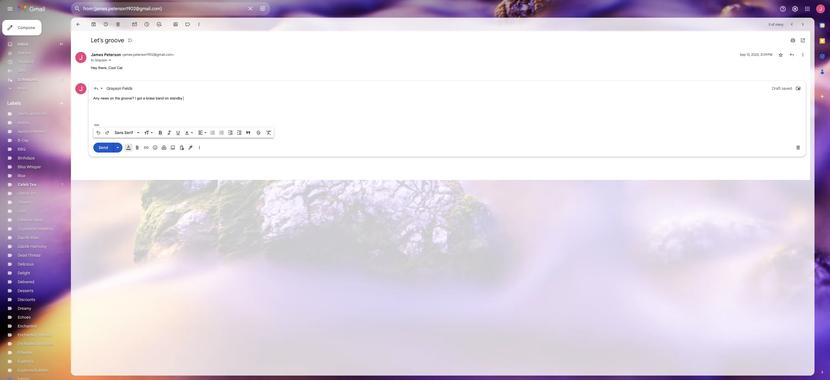 Task type: describe. For each thing, give the bounding box(es) containing it.
archive image
[[91, 22, 96, 27]]

creative ideas link
[[18, 218, 43, 223]]

dazzle harmony link
[[18, 245, 46, 250]]

numbered list ‪(⌘⇧7)‬ image
[[210, 130, 216, 136]]

alerts
[[18, 112, 28, 117]]

whisper
[[27, 165, 41, 170]]

>
[[172, 53, 174, 57]]

1
[[62, 78, 63, 82]]

dazzle bliss link
[[18, 236, 39, 241]]

advanced search options image
[[257, 3, 268, 14]]

bbq link
[[18, 147, 26, 152]]

toggle confidential mode image
[[179, 145, 185, 151]]

any
[[93, 96, 100, 100]]

dead thread
[[18, 254, 40, 259]]

creative
[[18, 218, 32, 223]]

Message Body text field
[[93, 96, 801, 119]]

snooze image
[[144, 22, 150, 27]]

attach files image
[[135, 145, 140, 151]]

ideas
[[33, 218, 43, 223]]

dazzle harmony
[[18, 245, 46, 250]]

0 vertical spatial grayson
[[95, 58, 107, 62]]

more button
[[0, 84, 66, 93]]

enchanted for enchanted whispers
[[18, 342, 37, 347]]

notifs
[[37, 112, 47, 117]]

delivered
[[18, 280, 34, 285]]

euphoria for euphoria link
[[18, 360, 33, 365]]

indent more ‪(⌘])‬ image
[[237, 130, 242, 136]]

thread
[[28, 254, 40, 259]]

sep 13, 2023, 3:09 pm cell
[[740, 52, 773, 58]]

compose
[[18, 25, 35, 30]]

to
[[91, 58, 94, 62]]

formatting options toolbar
[[93, 128, 274, 138]]

birthdaze link
[[18, 156, 35, 161]]

delete image
[[115, 22, 121, 27]]

back to search results image
[[75, 22, 81, 27]]

check-
[[18, 191, 31, 196]]

delicious
[[18, 262, 34, 267]]

enchanted whispers link
[[18, 342, 54, 347]]

labels heading
[[7, 101, 59, 106]]

brass
[[146, 96, 155, 100]]

enchanted for enchanted link
[[18, 324, 37, 329]]

euphoria for euphoria bubbles
[[18, 369, 33, 374]]

inbox
[[18, 42, 28, 47]]

sans
[[115, 130, 124, 135]]

b-day
[[18, 138, 29, 143]]

insert photo image
[[170, 145, 176, 151]]

delight
[[18, 271, 30, 276]]

discard draft ‪(⌘⇧d)‬ image
[[796, 145, 801, 151]]

fields
[[122, 86, 132, 91]]

3:09 pm
[[761, 53, 773, 57]]

scheduled
[[18, 77, 38, 82]]

celeb tea
[[18, 183, 36, 188]]

insert signature image
[[188, 145, 193, 151]]

delicious link
[[18, 262, 34, 267]]

echoes
[[18, 316, 31, 321]]

2 on from the left
[[165, 96, 169, 100]]

of
[[772, 22, 775, 26]]

sep 13, 2023, 3:09 pm
[[740, 53, 773, 57]]

cool
[[108, 66, 116, 70]]

tranquil
[[37, 333, 51, 338]]

to grayson
[[91, 58, 107, 62]]

b-
[[18, 138, 22, 143]]

more options image
[[198, 145, 201, 151]]

starred
[[18, 51, 31, 56]]

Search mail text field
[[83, 6, 244, 12]]

1 vertical spatial ethereal
[[18, 351, 32, 356]]

indent less ‪(⌘[)‬ image
[[228, 130, 233, 136]]

undo ‪(⌘z)‬ image
[[96, 130, 101, 136]]

0 vertical spatial bliss
[[18, 165, 26, 170]]

bliss whisper
[[18, 165, 41, 170]]

sent
[[18, 68, 26, 73]]

0 vertical spatial ethereal
[[30, 129, 45, 134]]

enchanted for enchanted tranquil
[[18, 333, 37, 338]]

discounts
[[18, 298, 35, 303]]

check-ins link
[[18, 191, 36, 196]]

labels
[[7, 101, 21, 106]]

aurora for aurora link
[[18, 121, 29, 126]]

add to tasks image
[[156, 22, 162, 27]]

labels image
[[185, 22, 191, 27]]

gmail image
[[18, 3, 48, 14]]

more
[[18, 86, 27, 91]]

cozy link
[[18, 209, 27, 214]]

delight link
[[18, 271, 30, 276]]

strikethrough ‪(⌘⇧x)‬ image
[[256, 130, 261, 136]]

celeb
[[18, 183, 29, 188]]

the
[[115, 96, 120, 100]]

remove formatting ‪(⌘\)‬ image
[[266, 130, 272, 136]]

dreamy link
[[18, 307, 31, 312]]

5 of many
[[769, 22, 784, 26]]

james.peterson1902@gmail.com
[[124, 53, 172, 57]]

euphoria bubbles
[[18, 369, 49, 374]]

Not starred checkbox
[[778, 52, 784, 58]]

insert files using drive image
[[161, 145, 167, 151]]

show trimmed content image
[[93, 124, 100, 127]]

sep
[[740, 53, 746, 57]]

<
[[122, 53, 124, 57]]

move to inbox image
[[173, 22, 178, 27]]

1 on from the left
[[110, 96, 114, 100]]

and
[[29, 112, 36, 117]]

cat
[[117, 66, 123, 70]]

celeb tea link
[[18, 183, 36, 188]]

whispers
[[37, 342, 54, 347]]

blue
[[18, 174, 25, 179]]

dazzle for dazzle bliss
[[18, 236, 29, 241]]

dead
[[18, 254, 27, 259]]

bold ‪(⌘b)‬ image
[[158, 130, 163, 136]]



Task type: vqa. For each thing, say whether or not it's contained in the screenshot.
"Delicious" link
yes



Task type: locate. For each thing, give the bounding box(es) containing it.
chores
[[18, 200, 30, 205]]

1 horizontal spatial on
[[165, 96, 169, 100]]

on right band
[[165, 96, 169, 100]]

clear search image
[[245, 3, 256, 14]]

check-ins
[[18, 191, 36, 196]]

dazzle down crystalline
[[18, 236, 29, 241]]

delivered link
[[18, 280, 34, 285]]

tab list
[[815, 18, 830, 361]]

1 dazzle from the top
[[18, 236, 29, 241]]

1 euphoria from the top
[[18, 360, 33, 365]]

3 enchanted from the top
[[18, 342, 37, 347]]

older image
[[800, 22, 806, 27]]

bliss up blue link
[[18, 165, 26, 170]]

enchanted link
[[18, 324, 37, 329]]

1 vertical spatial aurora
[[18, 129, 29, 134]]

aurora
[[18, 121, 29, 126], [18, 129, 29, 134]]

aurora down aurora link
[[18, 129, 29, 134]]

euphoria
[[18, 360, 33, 365], [18, 369, 33, 374]]

enchanted down enchanted link
[[18, 333, 37, 338]]

crystalline dewdrop link
[[18, 227, 53, 232]]

got
[[137, 96, 142, 100]]

1 vertical spatial grayson
[[107, 86, 121, 91]]

2 euphoria from the top
[[18, 369, 33, 374]]

bliss
[[18, 165, 26, 170], [30, 236, 39, 241]]

sans serif option
[[114, 130, 136, 136]]

settings image
[[792, 6, 799, 12]]

blue link
[[18, 174, 25, 179]]

61
[[60, 42, 63, 46]]

starred link
[[18, 51, 31, 56]]

aurora ethereal link
[[18, 129, 45, 134]]

1 vertical spatial bliss
[[30, 236, 39, 241]]

0 horizontal spatial bliss
[[18, 165, 26, 170]]

aurora ethereal
[[18, 129, 45, 134]]

groove
[[105, 37, 124, 44]]

more send options image
[[115, 145, 121, 151]]

serif
[[124, 130, 133, 135]]

enchanted whispers
[[18, 342, 54, 347]]

5
[[769, 22, 771, 26]]

1 horizontal spatial bliss
[[30, 236, 39, 241]]

hey
[[91, 66, 97, 70]]

main menu image
[[7, 6, 13, 12]]

underline ‪(⌘u)‬ image
[[175, 130, 181, 136]]

alerts and notifs link
[[18, 112, 47, 117]]

on left the at the top
[[110, 96, 114, 100]]

euphoria link
[[18, 360, 33, 365]]

aurora for aurora ethereal
[[18, 129, 29, 134]]

2 aurora from the top
[[18, 129, 29, 134]]

2 dazzle from the top
[[18, 245, 29, 250]]

there,
[[98, 66, 107, 70]]

report spam image
[[103, 22, 109, 27]]

dazzle for dazzle harmony
[[18, 245, 29, 250]]

grayson down james
[[95, 58, 107, 62]]

discounts link
[[18, 298, 35, 303]]

birthdaze
[[18, 156, 35, 161]]

grayson fields
[[107, 86, 132, 91]]

insert link ‪(⌘k)‬ image
[[144, 145, 149, 151]]

0 vertical spatial aurora
[[18, 121, 29, 126]]

1 vertical spatial dazzle
[[18, 245, 29, 250]]

grayson
[[95, 58, 107, 62], [107, 86, 121, 91]]

13,
[[747, 53, 751, 57]]

1 enchanted from the top
[[18, 324, 37, 329]]

aurora down the alerts
[[18, 121, 29, 126]]

band
[[156, 96, 164, 100]]

italic ‪(⌘i)‬ image
[[167, 130, 172, 136]]

bulleted list ‪(⌘⇧8)‬ image
[[219, 130, 224, 136]]

2 vertical spatial enchanted
[[18, 342, 37, 347]]

enchanted
[[18, 324, 37, 329], [18, 333, 37, 338], [18, 342, 37, 347]]

let's
[[91, 37, 103, 44]]

james peterson < james.peterson1902@gmail.com >
[[91, 52, 174, 57]]

newer image
[[789, 22, 795, 27]]

support image
[[780, 6, 787, 12]]

alerts and notifs
[[18, 112, 47, 117]]

chores link
[[18, 200, 30, 205]]

show details image
[[108, 59, 112, 62]]

send button
[[93, 143, 113, 153]]

0 vertical spatial enchanted
[[18, 324, 37, 329]]

ins
[[31, 191, 36, 196]]

groove?
[[121, 96, 134, 100]]

quote ‪(⌘⇧9)‬ image
[[245, 130, 251, 136]]

crystalline dewdrop
[[18, 227, 53, 232]]

i
[[135, 96, 136, 100]]

sent link
[[18, 68, 26, 73]]

0 vertical spatial euphoria
[[18, 360, 33, 365]]

2 enchanted from the top
[[18, 333, 37, 338]]

redo ‪(⌘y)‬ image
[[104, 130, 110, 136]]

2
[[61, 183, 63, 187]]

grayson up the at the top
[[107, 86, 121, 91]]

hey there, cool cat
[[91, 66, 123, 70]]

let's groove
[[91, 37, 124, 44]]

news
[[101, 96, 109, 100]]

None search field
[[71, 2, 270, 16]]

0 vertical spatial dazzle
[[18, 236, 29, 241]]

euphoria bubbles link
[[18, 369, 49, 374]]

dazzle up dead
[[18, 245, 29, 250]]

enchanted up ethereal 'link'
[[18, 342, 37, 347]]

cozy
[[18, 209, 27, 214]]

crystalline
[[18, 227, 36, 232]]

more image
[[196, 22, 202, 27]]

sans serif
[[115, 130, 133, 135]]

type of response image
[[93, 86, 99, 91]]

snoozed
[[18, 60, 33, 65]]

1 aurora from the top
[[18, 121, 29, 126]]

insert emoji ‪(⌘⇧2)‬ image
[[152, 145, 158, 151]]

send
[[99, 145, 108, 150]]

dazzle bliss
[[18, 236, 39, 241]]

enchanted tranquil
[[18, 333, 51, 338]]

euphoria down ethereal 'link'
[[18, 360, 33, 365]]

0 horizontal spatial on
[[110, 96, 114, 100]]

b-day link
[[18, 138, 29, 143]]

compose button
[[2, 20, 42, 35]]

peterson
[[104, 52, 121, 57]]

2023,
[[752, 53, 760, 57]]

labels navigation
[[0, 18, 71, 381]]

1 vertical spatial euphoria
[[18, 369, 33, 374]]

bliss whisper link
[[18, 165, 41, 170]]

search mail image
[[73, 4, 83, 14]]

euphoria down euphoria link
[[18, 369, 33, 374]]

not starred image
[[778, 52, 784, 58]]

dewdrop
[[37, 227, 53, 232]]

echoes link
[[18, 316, 31, 321]]

on
[[110, 96, 114, 100], [165, 96, 169, 100]]

many
[[776, 22, 784, 26]]

any news on the groove? i got a brass band on standby
[[93, 96, 183, 100]]

1 vertical spatial enchanted
[[18, 333, 37, 338]]

enchanted tranquil link
[[18, 333, 51, 338]]

dreamy
[[18, 307, 31, 312]]

desserts
[[18, 289, 33, 294]]

james peterson cell
[[91, 52, 174, 57]]

dead thread link
[[18, 254, 40, 259]]

enchanted down echoes link
[[18, 324, 37, 329]]

bubbles
[[34, 369, 49, 374]]

bliss down crystalline dewdrop
[[30, 236, 39, 241]]

ethereal link
[[18, 351, 32, 356]]



